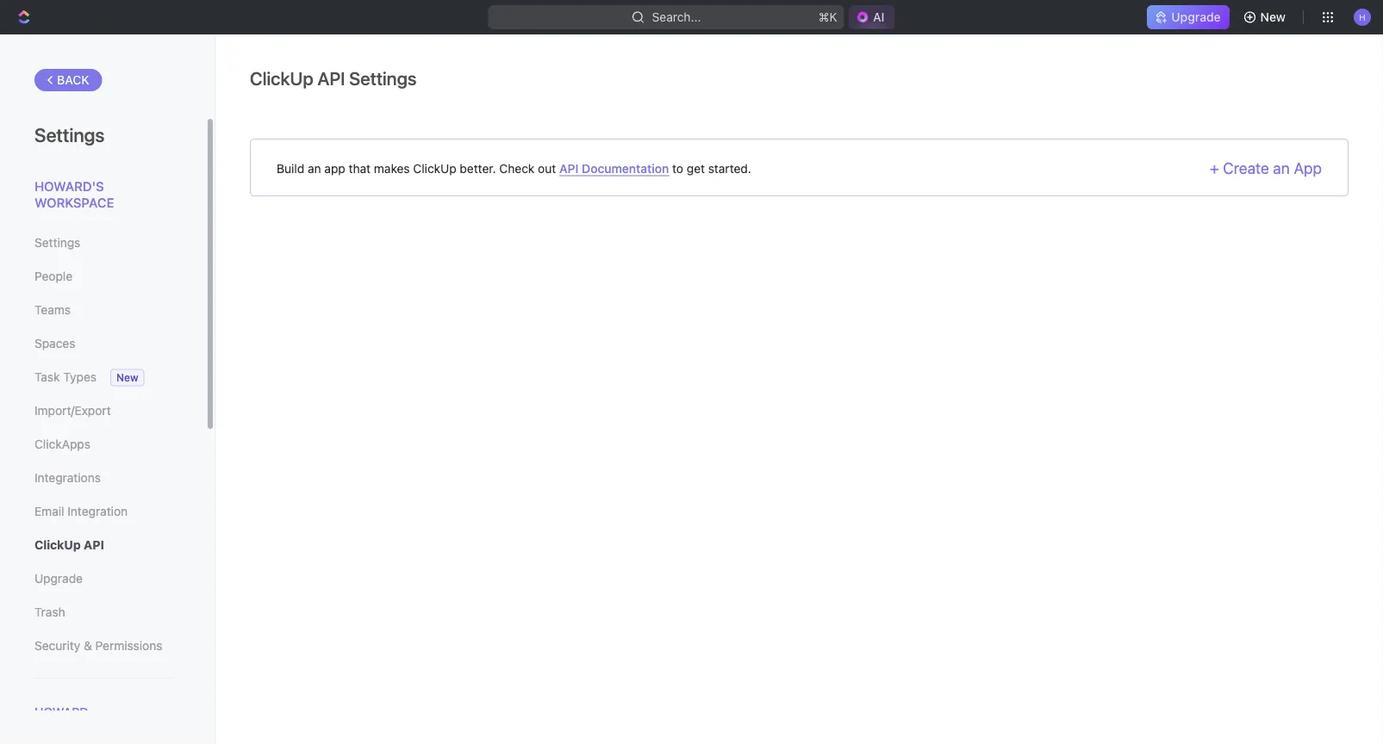 Task type: vqa. For each thing, say whether or not it's contained in the screenshot.
the 'customize' button
no



Task type: describe. For each thing, give the bounding box(es) containing it.
teams link
[[34, 296, 172, 325]]

&
[[84, 639, 92, 653]]

get
[[687, 161, 705, 175]]

⌘k
[[819, 10, 838, 24]]

clickup api link
[[34, 531, 172, 560]]

api for clickup api
[[84, 538, 104, 552]]

build
[[277, 161, 304, 175]]

people link
[[34, 262, 172, 291]]

clickup for clickup api settings
[[250, 67, 313, 89]]

integration
[[67, 505, 128, 519]]

clickapps link
[[34, 430, 172, 459]]

0 horizontal spatial an
[[308, 161, 321, 175]]

spaces link
[[34, 329, 172, 359]]

1 vertical spatial settings
[[34, 123, 105, 146]]

out
[[538, 161, 556, 175]]

1 vertical spatial upgrade link
[[34, 565, 172, 594]]

app
[[1294, 159, 1322, 178]]

clickup api
[[34, 538, 104, 552]]

howard's
[[34, 178, 104, 193]]

security
[[34, 639, 80, 653]]

2 horizontal spatial clickup
[[413, 161, 456, 175]]

trash link
[[34, 598, 172, 627]]

api documentation link
[[559, 161, 669, 176]]

better.
[[460, 161, 496, 175]]

email integration
[[34, 505, 128, 519]]

settings element
[[0, 34, 215, 745]]

started.
[[708, 161, 751, 175]]

task
[[34, 370, 60, 384]]

security & permissions
[[34, 639, 162, 653]]

integrations link
[[34, 464, 172, 493]]

build an app that makes clickup better. check out api documentation to get started.
[[277, 161, 751, 175]]

email
[[34, 505, 64, 519]]

upgrade inside settings element
[[34, 572, 83, 586]]

howard's workspace
[[34, 178, 114, 210]]

h
[[1359, 12, 1366, 22]]

spaces
[[34, 337, 75, 351]]

howard
[[34, 705, 88, 720]]

security & permissions link
[[34, 632, 172, 661]]



Task type: locate. For each thing, give the bounding box(es) containing it.
+
[[1210, 159, 1219, 178]]

clickup api settings
[[250, 67, 417, 89]]

import/export link
[[34, 396, 172, 426]]

api inside 'link'
[[84, 538, 104, 552]]

ai button
[[849, 5, 895, 29]]

+ create an app
[[1210, 159, 1322, 178]]

task types
[[34, 370, 97, 384]]

upgrade link left new button on the right top of page
[[1147, 5, 1230, 29]]

api
[[318, 67, 345, 89], [559, 161, 579, 175], [84, 538, 104, 552]]

2 vertical spatial settings
[[34, 236, 80, 250]]

1 vertical spatial api
[[559, 161, 579, 175]]

teams
[[34, 303, 71, 317]]

0 vertical spatial settings
[[349, 67, 417, 89]]

0 vertical spatial upgrade link
[[1147, 5, 1230, 29]]

that
[[349, 161, 371, 175]]

an left app
[[1273, 159, 1290, 178]]

trash
[[34, 605, 65, 620]]

1 horizontal spatial upgrade link
[[1147, 5, 1230, 29]]

1 horizontal spatial new
[[1261, 10, 1286, 24]]

new inside settings element
[[116, 372, 138, 384]]

settings
[[349, 67, 417, 89], [34, 123, 105, 146], [34, 236, 80, 250]]

new inside button
[[1261, 10, 1286, 24]]

h button
[[1349, 3, 1376, 31]]

documentation
[[582, 161, 669, 175]]

create
[[1223, 159, 1269, 178]]

new button
[[1236, 3, 1296, 31]]

check
[[499, 161, 535, 175]]

1 horizontal spatial upgrade
[[1172, 10, 1221, 24]]

import/export
[[34, 404, 111, 418]]

workspace
[[34, 195, 114, 210]]

0 horizontal spatial upgrade
[[34, 572, 83, 586]]

settings link
[[34, 228, 172, 258]]

1 vertical spatial new
[[116, 372, 138, 384]]

clickup for clickup api
[[34, 538, 81, 552]]

clickapps
[[34, 437, 90, 452]]

types
[[63, 370, 97, 384]]

0 horizontal spatial api
[[84, 538, 104, 552]]

2 vertical spatial clickup
[[34, 538, 81, 552]]

to
[[672, 161, 684, 175]]

0 horizontal spatial upgrade link
[[34, 565, 172, 594]]

makes
[[374, 161, 410, 175]]

email integration link
[[34, 497, 172, 527]]

upgrade up trash
[[34, 572, 83, 586]]

0 vertical spatial api
[[318, 67, 345, 89]]

back
[[57, 73, 89, 87]]

people
[[34, 269, 73, 284]]

upgrade link down clickup api 'link'
[[34, 565, 172, 594]]

2 horizontal spatial api
[[559, 161, 579, 175]]

upgrade link
[[1147, 5, 1230, 29], [34, 565, 172, 594]]

1 vertical spatial clickup
[[413, 161, 456, 175]]

clickup inside 'link'
[[34, 538, 81, 552]]

an left 'app'
[[308, 161, 321, 175]]

search...
[[652, 10, 701, 24]]

back link
[[34, 69, 102, 91]]

1 horizontal spatial an
[[1273, 159, 1290, 178]]

app
[[324, 161, 345, 175]]

1 horizontal spatial clickup
[[250, 67, 313, 89]]

1 horizontal spatial api
[[318, 67, 345, 89]]

upgrade
[[1172, 10, 1221, 24], [34, 572, 83, 586]]

an
[[1273, 159, 1290, 178], [308, 161, 321, 175]]

0 horizontal spatial clickup
[[34, 538, 81, 552]]

new
[[1261, 10, 1286, 24], [116, 372, 138, 384]]

integrations
[[34, 471, 101, 485]]

permissions
[[95, 639, 162, 653]]

0 horizontal spatial new
[[116, 372, 138, 384]]

1 vertical spatial upgrade
[[34, 572, 83, 586]]

0 vertical spatial upgrade
[[1172, 10, 1221, 24]]

0 vertical spatial new
[[1261, 10, 1286, 24]]

api for clickup api settings
[[318, 67, 345, 89]]

ai
[[873, 10, 885, 24]]

clickup
[[250, 67, 313, 89], [413, 161, 456, 175], [34, 538, 81, 552]]

0 vertical spatial clickup
[[250, 67, 313, 89]]

upgrade left new button on the right top of page
[[1172, 10, 1221, 24]]

2 vertical spatial api
[[84, 538, 104, 552]]



